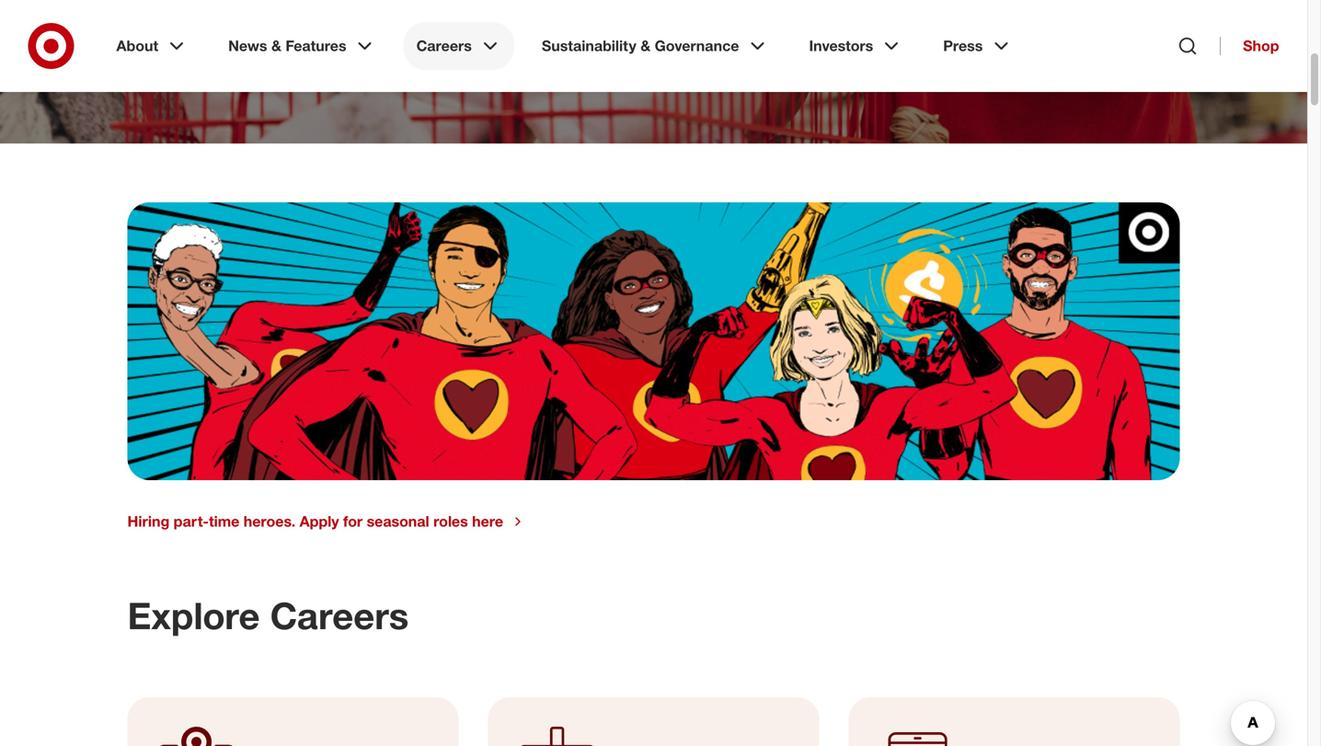 Task type: locate. For each thing, give the bounding box(es) containing it.
log in to workday
[[150, 41, 276, 59]]

in
[[180, 41, 193, 59], [567, 41, 580, 59]]

log in to workday link
[[150, 41, 298, 60]]

in for workday
[[180, 41, 193, 59]]

log in to internal workday portal link
[[537, 41, 788, 60]]

features
[[286, 37, 347, 55]]

portal
[[724, 41, 766, 59]]

news & features link
[[215, 22, 389, 70]]

1 in from the left
[[180, 41, 193, 59]]

0 horizontal spatial workday
[[215, 41, 276, 59]]

2 to from the left
[[584, 41, 598, 59]]

application.
[[413, 9, 470, 23]]

to for workday
[[197, 41, 211, 59]]

log left internal
[[537, 41, 563, 59]]

1 horizontal spatial workday
[[659, 41, 720, 59]]

& inside 'link'
[[641, 37, 651, 55]]

careers
[[416, 37, 472, 55], [270, 593, 409, 638]]

1 & from the left
[[271, 37, 282, 55]]

1 horizontal spatial in
[[567, 41, 580, 59]]

to left internal
[[584, 41, 598, 59]]

&
[[271, 37, 282, 55], [641, 37, 651, 55]]

0 horizontal spatial in
[[180, 41, 193, 59]]

explore
[[127, 593, 260, 638]]

investors
[[809, 37, 873, 55]]

in down up
[[180, 41, 193, 59]]

press link
[[931, 22, 1025, 70]]

2 & from the left
[[641, 37, 651, 55]]

0 horizontal spatial careers
[[270, 593, 409, 638]]

1 horizontal spatial to
[[584, 41, 598, 59]]

& for features
[[271, 37, 282, 55]]

workday
[[215, 41, 276, 59], [659, 41, 720, 59]]

where
[[189, 9, 220, 23]]

hiring part-time heroes. apply for seasonal roles here link
[[127, 513, 526, 531]]

0 horizontal spatial to
[[197, 41, 211, 59]]

in for internal
[[567, 41, 580, 59]]

pick up where you left off or check the status of your application.
[[150, 9, 470, 23]]

roles
[[433, 513, 468, 531]]

or
[[278, 9, 288, 23]]

apply
[[300, 513, 339, 531]]

to
[[197, 41, 211, 59], [584, 41, 598, 59]]

log down pick
[[150, 41, 176, 59]]

2 log from the left
[[537, 41, 563, 59]]

1 horizontal spatial log
[[537, 41, 563, 59]]

heroes.
[[244, 513, 296, 531]]

in left internal
[[567, 41, 580, 59]]

1 log from the left
[[150, 41, 176, 59]]

log
[[150, 41, 176, 59], [537, 41, 563, 59]]

of
[[376, 9, 385, 23]]

to down where
[[197, 41, 211, 59]]

0 horizontal spatial log
[[150, 41, 176, 59]]

about
[[116, 37, 158, 55]]

sustainability & governance link
[[529, 22, 782, 70]]

to inside log in to workday link
[[197, 41, 211, 59]]

to inside log in to internal workday portal link
[[584, 41, 598, 59]]

1 to from the left
[[197, 41, 211, 59]]

careers link
[[404, 22, 514, 70]]

check
[[291, 9, 321, 23]]

governance
[[655, 37, 739, 55]]

0 horizontal spatial &
[[271, 37, 282, 55]]

1 horizontal spatial careers
[[416, 37, 472, 55]]

you
[[223, 9, 240, 23]]

2 workday from the left
[[659, 41, 720, 59]]

2 in from the left
[[567, 41, 580, 59]]

time
[[209, 513, 240, 531]]

sustainability
[[542, 37, 637, 55]]

the
[[324, 9, 340, 23]]

1 horizontal spatial &
[[641, 37, 651, 55]]



Task type: describe. For each thing, give the bounding box(es) containing it.
1 vertical spatial careers
[[270, 593, 409, 638]]

hiring
[[127, 513, 170, 531]]

shop
[[1243, 37, 1280, 55]]

about link
[[104, 22, 201, 70]]

your
[[388, 9, 410, 23]]

explore careers
[[127, 593, 409, 638]]

left
[[244, 9, 259, 23]]

log for log in to internal workday portal
[[537, 41, 563, 59]]

for
[[343, 513, 363, 531]]

log in to internal workday portal
[[537, 41, 766, 59]]

internal
[[602, 41, 655, 59]]

news
[[228, 37, 267, 55]]

pick
[[150, 9, 170, 23]]

investors link
[[796, 22, 916, 70]]

1 workday from the left
[[215, 41, 276, 59]]

hiring part-time heroes. apply for seasonal roles here
[[127, 513, 503, 531]]

0 vertical spatial careers
[[416, 37, 472, 55]]

part-
[[174, 513, 209, 531]]

log for log in to workday
[[150, 41, 176, 59]]

to for internal
[[584, 41, 598, 59]]

status
[[343, 9, 373, 23]]

press
[[943, 37, 983, 55]]

here
[[472, 513, 503, 531]]

& for governance
[[641, 37, 651, 55]]

sustainability & governance
[[542, 37, 739, 55]]

news & features
[[228, 37, 347, 55]]

off
[[262, 9, 275, 23]]

up
[[174, 9, 186, 23]]

seasonal
[[367, 513, 429, 531]]

shop link
[[1220, 37, 1280, 55]]



